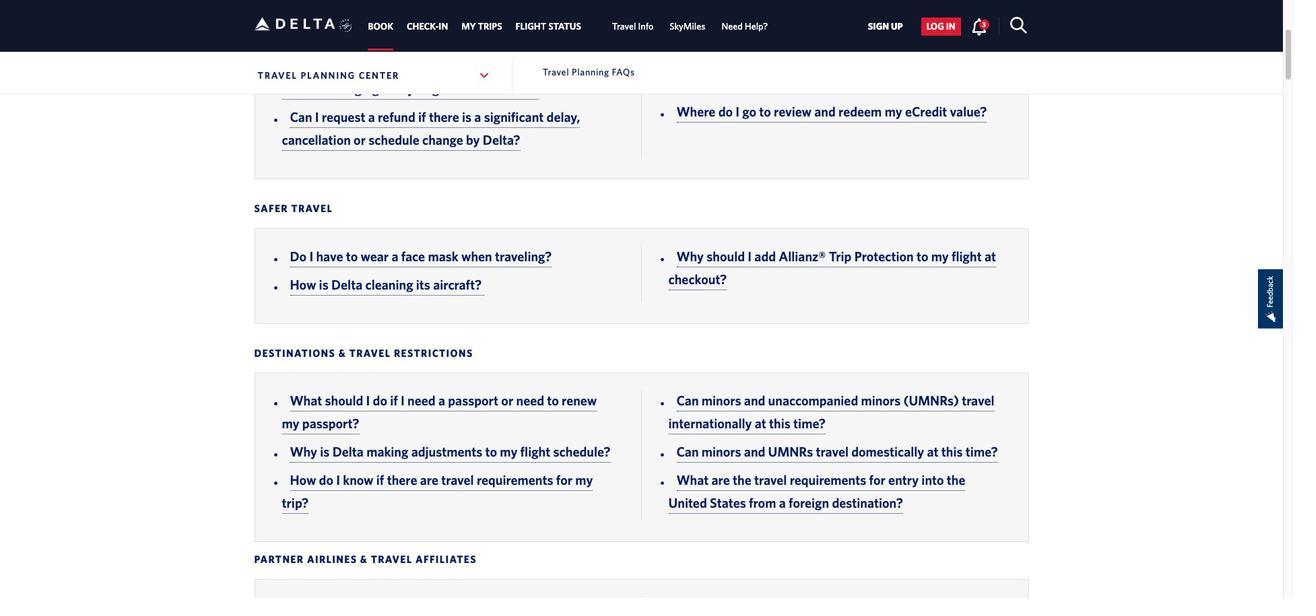 Task type: describe. For each thing, give the bounding box(es) containing it.
how for is
[[290, 277, 316, 292]]

cleaning
[[366, 277, 413, 292]]

the inside how does delta's change policy impact my current ticket and the changing of my origin or destination?
[[306, 81, 325, 96]]

if inside the what should i do if i need a passport or need to renew my passport?
[[390, 393, 398, 409]]

flight inside the why should i add allianz® trip protection to my flight at checkout?
[[952, 248, 982, 264]]

help?
[[745, 21, 768, 32]]

1 need from the left
[[408, 393, 436, 409]]

can for can minors and umnrs travel domestically at this time?
[[677, 444, 699, 460]]

sign
[[868, 21, 890, 32]]

can i request a refund if there is a significant delay, cancellation or schedule change by delta?
[[282, 109, 580, 147]]

when
[[462, 248, 492, 264]]

do i have to wear a face mask when traveling?
[[290, 248, 552, 264]]

ticket inside how does delta's change policy impact my current ticket and the changing of my origin or destination?
[[580, 58, 613, 73]]

delta for there
[[333, 444, 364, 460]]

faqs
[[612, 67, 635, 77]]

delta air lines image
[[254, 3, 335, 45]]

this inside can minors and unaccompanied minors (umnrs) travel internationally at this time?
[[770, 416, 791, 432]]

travel left restrictions
[[350, 348, 391, 359]]

into
[[922, 473, 944, 488]]

travel for travel info
[[612, 21, 636, 32]]

destinations
[[254, 348, 336, 359]]

what if my ticket is about to expire? link
[[290, 30, 496, 48]]

value?
[[951, 104, 988, 119]]

travel left the affiliates
[[371, 554, 413, 566]]

allianz®
[[779, 248, 827, 264]]

protection
[[855, 248, 914, 264]]

travel info
[[612, 21, 654, 32]]

i inside what if i paid for my original trip with miles or used a companion certificate from eligible delta skymiles american express cards?
[[723, 30, 727, 45]]

travel planning faqs
[[543, 67, 635, 77]]

(umnrs)
[[904, 393, 960, 409]]

0 horizontal spatial flight
[[521, 444, 551, 460]]

what if i paid for my original trip with miles or used a companion certificate from eligible delta skymiles american express cards? link
[[669, 30, 979, 94]]

ecredit
[[906, 104, 948, 119]]

to right go
[[760, 104, 771, 119]]

a inside the what should i do if i need a passport or need to renew my passport?
[[439, 393, 445, 409]]

why for should
[[677, 248, 704, 264]]

delta for trip
[[332, 277, 363, 292]]

0 vertical spatial ticket
[[356, 30, 389, 45]]

my inside the why should i add allianz® trip protection to my flight at checkout?
[[932, 248, 949, 264]]

1 horizontal spatial &
[[360, 554, 368, 566]]

entry
[[889, 473, 919, 488]]

can for can minors and unaccompanied minors (umnrs) travel internationally at this time?
[[677, 393, 699, 409]]

or inside can i request a refund if there is a significant delay, cancellation or schedule change by delta?
[[354, 132, 366, 147]]

delta?
[[483, 132, 521, 147]]

trips
[[478, 21, 502, 32]]

schedule
[[369, 132, 420, 147]]

where do i go to review and redeem my ecredit value?
[[677, 104, 988, 119]]

eligible
[[830, 52, 872, 68]]

change inside can i request a refund if there is a significant delay, cancellation or schedule change by delta?
[[423, 132, 464, 147]]

flight status link
[[516, 14, 581, 39]]

do for go
[[719, 104, 733, 119]]

need help? link
[[722, 14, 768, 39]]

unaccompanied
[[769, 393, 859, 409]]

what are the travel requirements for entry into the united states from a foreign destination?
[[669, 473, 966, 511]]

sign up link
[[863, 17, 909, 36]]

by
[[466, 132, 480, 147]]

safer
[[254, 203, 288, 214]]

checkout?
[[669, 271, 727, 287]]

express
[[727, 75, 772, 91]]

delta's
[[349, 58, 389, 73]]

travel inside what are the travel requirements for entry into the united states from a foreign destination?
[[755, 473, 787, 488]]

face
[[401, 248, 425, 264]]

do
[[290, 248, 307, 264]]

mask
[[428, 248, 459, 264]]

do inside the what should i do if i need a passport or need to renew my passport?
[[373, 393, 387, 409]]

book
[[368, 21, 394, 32]]

origin
[[417, 81, 450, 96]]

check-in link
[[407, 14, 448, 39]]

passport
[[448, 393, 499, 409]]

can minors and unaccompanied minors (umnrs) travel internationally at this time? link
[[669, 393, 995, 435]]

how for does
[[290, 58, 316, 73]]

how does delta's change policy impact my current ticket and the changing of my origin or destination?
[[282, 58, 613, 96]]

destinations & travel restrictions
[[254, 348, 474, 359]]

my inside how do i know if there are travel requirements for my trip?
[[576, 473, 593, 488]]

certificate
[[737, 52, 797, 68]]

original
[[797, 30, 840, 45]]

does
[[319, 58, 346, 73]]

add
[[755, 248, 776, 264]]

and inside can minors and unaccompanied minors (umnrs) travel internationally at this time?
[[745, 393, 766, 409]]

i down the destinations & travel restrictions
[[366, 393, 370, 409]]

delta inside what if i paid for my original trip with miles or used a companion certificate from eligible delta skymiles american express cards?
[[874, 52, 906, 68]]

are inside how do i know if there are travel requirements for my trip?
[[420, 473, 439, 488]]

safer travel
[[254, 203, 333, 214]]

need help?
[[722, 21, 768, 32]]

states
[[710, 496, 747, 511]]

miles
[[894, 30, 925, 45]]

for inside what are the travel requirements for entry into the united states from a foreign destination?
[[870, 473, 886, 488]]

domestically
[[852, 444, 925, 460]]

airlines
[[307, 554, 357, 566]]

do i have to wear a face mask when traveling? link
[[290, 248, 552, 267]]

adjustments
[[412, 444, 483, 460]]

and right review
[[815, 104, 836, 119]]

time? inside can minors and unaccompanied minors (umnrs) travel internationally at this time?
[[794, 416, 826, 432]]

how for do
[[290, 473, 316, 488]]

what if i paid for my original trip with miles or used a companion certificate from eligible delta skymiles american express cards?
[[669, 30, 979, 91]]

why is delta making adjustments to my flight schedule?
[[290, 444, 611, 460]]

flight
[[516, 21, 547, 32]]

with
[[866, 30, 891, 45]]

can minors and umnrs travel domestically at this time?
[[677, 444, 999, 460]]

can minors and umnrs travel domestically at this time? link
[[677, 444, 999, 463]]

to right have
[[346, 248, 358, 264]]

to inside the what should i do if i need a passport or need to renew my passport?
[[547, 393, 559, 409]]

a left refund
[[368, 109, 375, 125]]

requirements inside what are the travel requirements for entry into the united states from a foreign destination?
[[790, 473, 867, 488]]

my trips
[[462, 21, 502, 32]]

a inside what are the travel requirements for entry into the united states from a foreign destination?
[[780, 496, 786, 511]]

impact
[[473, 58, 512, 73]]

policy
[[436, 58, 470, 73]]

changing
[[328, 81, 380, 96]]

destination? inside what are the travel requirements for entry into the united states from a foreign destination?
[[833, 496, 904, 511]]

how do i know if there are travel requirements for my trip? link
[[282, 473, 593, 514]]

trip
[[829, 248, 852, 264]]

my left ecredit
[[885, 104, 903, 119]]

american
[[669, 75, 724, 91]]

why should i add allianz® trip protection to my flight at checkout?
[[669, 248, 997, 287]]

request
[[322, 109, 366, 125]]

what if my ticket is about to expire?
[[290, 30, 496, 45]]

travel for travel planning faqs
[[543, 67, 570, 77]]

skymiles inside 'tab list'
[[670, 21, 706, 32]]

internationally
[[669, 416, 752, 432]]

status
[[549, 21, 581, 32]]

center
[[359, 70, 400, 81]]

delay,
[[547, 109, 580, 125]]

my right 'of' in the left of the page
[[397, 81, 414, 96]]

and left umnrs
[[745, 444, 766, 460]]

if left skyteam image
[[325, 30, 333, 45]]

expire?
[[454, 30, 496, 45]]

cards?
[[775, 75, 814, 91]]

2 vertical spatial at
[[928, 444, 939, 460]]

and inside how does delta's change policy impact my current ticket and the changing of my origin or destination?
[[282, 81, 303, 96]]

there inside can i request a refund if there is a significant delay, cancellation or schedule change by delta?
[[429, 109, 459, 125]]

redeem
[[839, 104, 882, 119]]

my right impact
[[515, 58, 533, 73]]

making
[[367, 444, 409, 460]]

travel down can minors and unaccompanied minors (umnrs) travel internationally at this time? link
[[816, 444, 849, 460]]

why is delta making adjustments to my flight schedule? link
[[290, 444, 611, 463]]

is inside can i request a refund if there is a significant delay, cancellation or schedule change by delta?
[[462, 109, 472, 125]]

partner
[[254, 554, 304, 566]]

log in button
[[922, 17, 961, 36]]

requirements inside how do i know if there are travel requirements for my trip?
[[477, 473, 554, 488]]

if inside how do i know if there are travel requirements for my trip?
[[377, 473, 384, 488]]

should for why
[[707, 248, 745, 264]]

my inside the what should i do if i need a passport or need to renew my passport?
[[282, 416, 300, 432]]

i right do
[[310, 248, 313, 264]]

from inside what if i paid for my original trip with miles or used a companion certificate from eligible delta skymiles american express cards?
[[800, 52, 827, 68]]



Task type: locate. For each thing, give the bounding box(es) containing it.
change left by
[[423, 132, 464, 147]]

can inside can minors and unaccompanied minors (umnrs) travel internationally at this time?
[[677, 393, 699, 409]]

1 horizontal spatial do
[[373, 393, 387, 409]]

0 vertical spatial flight
[[952, 248, 982, 264]]

destination? down impact
[[468, 81, 539, 96]]

can i request a refund if there is a significant delay, cancellation or schedule change by delta? link
[[282, 109, 580, 151]]

1 vertical spatial &
[[360, 554, 368, 566]]

do left go
[[719, 104, 733, 119]]

1 are from the left
[[420, 473, 439, 488]]

log
[[927, 21, 945, 32]]

what should i do if i need a passport or need to renew my passport? link
[[282, 393, 597, 435]]

can up cancellation
[[290, 109, 312, 125]]

skymiles inside what if i paid for my original trip with miles or used a companion certificate from eligible delta skymiles american express cards?
[[909, 52, 961, 68]]

0 vertical spatial time?
[[794, 416, 826, 432]]

1 vertical spatial ticket
[[580, 58, 613, 73]]

minors up internationally
[[702, 393, 742, 409]]

flight status
[[516, 21, 581, 32]]

0 vertical spatial &
[[339, 348, 346, 359]]

a
[[973, 30, 979, 45], [368, 109, 375, 125], [475, 109, 481, 125], [392, 248, 399, 264], [439, 393, 445, 409], [780, 496, 786, 511]]

1 vertical spatial should
[[325, 393, 363, 409]]

passport?
[[302, 416, 360, 432]]

0 vertical spatial destination?
[[468, 81, 539, 96]]

&
[[339, 348, 346, 359], [360, 554, 368, 566]]

my up does
[[336, 30, 353, 45]]

travel inside 'dropdown button'
[[258, 70, 298, 81]]

travel right the (umnrs)
[[962, 393, 995, 409]]

2 need from the left
[[517, 393, 545, 409]]

of
[[382, 81, 394, 96]]

2 vertical spatial delta
[[333, 444, 364, 460]]

should up passport?
[[325, 393, 363, 409]]

sign up
[[868, 21, 904, 32]]

companion
[[669, 52, 734, 68]]

1 vertical spatial flight
[[521, 444, 551, 460]]

why down passport?
[[290, 444, 317, 460]]

and up internationally
[[745, 393, 766, 409]]

i left go
[[736, 104, 740, 119]]

to right adjustments
[[486, 444, 497, 460]]

i inside the why should i add allianz® trip protection to my flight at checkout?
[[748, 248, 752, 264]]

why for is
[[290, 444, 317, 460]]

2 vertical spatial do
[[319, 473, 334, 488]]

used
[[942, 30, 970, 45]]

how inside how do i know if there are travel requirements for my trip?
[[290, 473, 316, 488]]

0 vertical spatial from
[[800, 52, 827, 68]]

travel down why is delta making adjustments to my flight schedule? link
[[442, 473, 474, 488]]

or left in
[[927, 30, 940, 45]]

travel left info
[[612, 21, 636, 32]]

i inside how do i know if there are travel requirements for my trip?
[[336, 473, 340, 488]]

0 vertical spatial skymiles
[[670, 21, 706, 32]]

why
[[677, 248, 704, 264], [290, 444, 317, 460]]

can up internationally
[[677, 393, 699, 409]]

0 horizontal spatial do
[[319, 473, 334, 488]]

if left the need
[[712, 30, 720, 45]]

delta down have
[[332, 277, 363, 292]]

or down request
[[354, 132, 366, 147]]

i left add
[[748, 248, 752, 264]]

and up cancellation
[[282, 81, 303, 96]]

planning inside 'dropdown button'
[[301, 70, 356, 81]]

0 horizontal spatial are
[[420, 473, 439, 488]]

requirements
[[477, 473, 554, 488], [790, 473, 867, 488]]

i left know
[[336, 473, 340, 488]]

ticket
[[356, 30, 389, 45], [580, 58, 613, 73]]

my down schedule?
[[576, 473, 593, 488]]

travel
[[291, 203, 333, 214]]

why up checkout?
[[677, 248, 704, 264]]

i up "making"
[[401, 393, 405, 409]]

if
[[325, 30, 333, 45], [712, 30, 720, 45], [419, 109, 426, 125], [390, 393, 398, 409], [377, 473, 384, 488]]

or right passport
[[502, 393, 514, 409]]

1 vertical spatial destination?
[[833, 496, 904, 511]]

if inside what if i paid for my original trip with miles or used a companion certificate from eligible delta skymiles american express cards?
[[712, 30, 720, 45]]

or down policy
[[453, 81, 465, 96]]

my
[[462, 21, 476, 32]]

tab list
[[362, 0, 777, 51]]

need down restrictions
[[408, 393, 436, 409]]

there down "making"
[[387, 473, 417, 488]]

to right protection
[[917, 248, 929, 264]]

my right protection
[[932, 248, 949, 264]]

skymiles down used
[[909, 52, 961, 68]]

to
[[440, 30, 452, 45], [760, 104, 771, 119], [346, 248, 358, 264], [917, 248, 929, 264], [547, 393, 559, 409], [486, 444, 497, 460]]

or inside how does delta's change policy impact my current ticket and the changing of my origin or destination?
[[453, 81, 465, 96]]

how left does
[[290, 58, 316, 73]]

0 horizontal spatial skymiles
[[670, 21, 706, 32]]

0 horizontal spatial for
[[557, 473, 573, 488]]

0 horizontal spatial ticket
[[356, 30, 389, 45]]

this up into
[[942, 444, 963, 460]]

for inside how do i know if there are travel requirements for my trip?
[[557, 473, 573, 488]]

my right adjustments
[[500, 444, 518, 460]]

destination?
[[468, 81, 539, 96], [833, 496, 904, 511]]

if up "making"
[[390, 393, 398, 409]]

0 vertical spatial why
[[677, 248, 704, 264]]

1 horizontal spatial this
[[942, 444, 963, 460]]

for down schedule?
[[557, 473, 573, 488]]

ticket right "current"
[[580, 58, 613, 73]]

what for what if i paid for my original trip with miles or used a companion certificate from eligible delta skymiles american express cards?
[[677, 30, 709, 45]]

how is delta cleaning its aircraft? link
[[290, 277, 485, 296]]

2 vertical spatial how
[[290, 473, 316, 488]]

my up the certificate
[[776, 30, 794, 45]]

check-in
[[407, 21, 448, 32]]

check-
[[407, 21, 439, 32]]

& right destinations
[[339, 348, 346, 359]]

what inside what if i paid for my original trip with miles or used a companion certificate from eligible delta skymiles american express cards?
[[677, 30, 709, 45]]

minors left the (umnrs)
[[862, 393, 901, 409]]

to left renew
[[547, 393, 559, 409]]

delta down the with
[[874, 52, 906, 68]]

2 horizontal spatial the
[[947, 473, 966, 488]]

2 are from the left
[[712, 473, 730, 488]]

a left passport
[[439, 393, 445, 409]]

refund
[[378, 109, 416, 125]]

skymiles
[[670, 21, 706, 32], [909, 52, 961, 68]]

need
[[408, 393, 436, 409], [517, 393, 545, 409]]

1 vertical spatial time?
[[966, 444, 999, 460]]

is down passport?
[[320, 444, 330, 460]]

a inside the do i have to wear a face mask when traveling? link
[[392, 248, 399, 264]]

1 vertical spatial can
[[677, 393, 699, 409]]

a right used
[[973, 30, 979, 45]]

0 vertical spatial how
[[290, 58, 316, 73]]

1 horizontal spatial requirements
[[790, 473, 867, 488]]

minors for this
[[702, 444, 742, 460]]

my
[[336, 30, 353, 45], [776, 30, 794, 45], [515, 58, 533, 73], [397, 81, 414, 96], [885, 104, 903, 119], [932, 248, 949, 264], [282, 416, 300, 432], [500, 444, 518, 460], [576, 473, 593, 488]]

1 vertical spatial change
[[423, 132, 464, 147]]

2 requirements from the left
[[790, 473, 867, 488]]

what for what if my ticket is about to expire?
[[290, 30, 322, 45]]

aircraft?
[[433, 277, 482, 292]]

are inside what are the travel requirements for entry into the united states from a foreign destination?
[[712, 473, 730, 488]]

about
[[404, 30, 437, 45]]

1 horizontal spatial from
[[800, 52, 827, 68]]

1 horizontal spatial why
[[677, 248, 704, 264]]

are down adjustments
[[420, 473, 439, 488]]

to right check-
[[440, 30, 452, 45]]

paid
[[729, 30, 754, 45]]

destination? inside how does delta's change policy impact my current ticket and the changing of my origin or destination?
[[468, 81, 539, 96]]

1 horizontal spatial ticket
[[580, 58, 613, 73]]

what up passport?
[[290, 393, 322, 409]]

minors for internationally
[[702, 393, 742, 409]]

1 horizontal spatial destination?
[[833, 496, 904, 511]]

what for what should i do if i need a passport or need to renew my passport?
[[290, 393, 322, 409]]

0 horizontal spatial need
[[408, 393, 436, 409]]

1 horizontal spatial flight
[[952, 248, 982, 264]]

what for what are the travel requirements for entry into the united states from a foreign destination?
[[677, 473, 709, 488]]

have
[[316, 248, 343, 264]]

planning up request
[[301, 70, 356, 81]]

1 vertical spatial there
[[387, 473, 417, 488]]

0 vertical spatial change
[[392, 58, 433, 73]]

change
[[392, 58, 433, 73], [423, 132, 464, 147]]

log in
[[927, 21, 956, 32]]

1 vertical spatial how
[[290, 277, 316, 292]]

skyteam image
[[340, 5, 353, 47]]

go
[[743, 104, 757, 119]]

1 vertical spatial from
[[749, 496, 777, 511]]

why inside the why should i add allianz® trip protection to my flight at checkout?
[[677, 248, 704, 264]]

the
[[306, 81, 325, 96], [733, 473, 752, 488], [947, 473, 966, 488]]

from right states
[[749, 496, 777, 511]]

0 vertical spatial do
[[719, 104, 733, 119]]

travel inside 'tab list'
[[612, 21, 636, 32]]

from inside what are the travel requirements for entry into the united states from a foreign destination?
[[749, 496, 777, 511]]

how inside how does delta's change policy impact my current ticket and the changing of my origin or destination?
[[290, 58, 316, 73]]

schedule?
[[554, 444, 611, 460]]

why should i add allianz® trip protection to my flight at checkout? link
[[669, 248, 997, 290]]

or
[[927, 30, 940, 45], [453, 81, 465, 96], [354, 132, 366, 147], [502, 393, 514, 409]]

do down the destinations & travel restrictions
[[373, 393, 387, 409]]

2 horizontal spatial do
[[719, 104, 733, 119]]

the up states
[[733, 473, 752, 488]]

time?
[[794, 416, 826, 432], [966, 444, 999, 460]]

tab list containing book
[[362, 0, 777, 51]]

a inside what if i paid for my original trip with miles or used a companion certificate from eligible delta skymiles american express cards?
[[973, 30, 979, 45]]

for inside what if i paid for my original trip with miles or used a companion certificate from eligible delta skymiles american express cards?
[[757, 30, 773, 45]]

can minors and unaccompanied minors (umnrs) travel internationally at this time?
[[669, 393, 995, 432]]

0 horizontal spatial at
[[755, 416, 767, 432]]

travel
[[962, 393, 995, 409], [816, 444, 849, 460], [442, 473, 474, 488], [755, 473, 787, 488]]

can
[[290, 109, 312, 125], [677, 393, 699, 409], [677, 444, 699, 460]]

destination? down entry
[[833, 496, 904, 511]]

0 horizontal spatial the
[[306, 81, 325, 96]]

this up umnrs
[[770, 416, 791, 432]]

need left renew
[[517, 393, 545, 409]]

where
[[677, 104, 716, 119]]

1 vertical spatial why
[[290, 444, 317, 460]]

how do i know if there are travel requirements for my trip?
[[282, 473, 593, 511]]

1 vertical spatial do
[[373, 393, 387, 409]]

minors down internationally
[[702, 444, 742, 460]]

trip?
[[282, 496, 309, 511]]

is down have
[[319, 277, 329, 292]]

what are the travel requirements for entry into the united states from a foreign destination? link
[[669, 473, 966, 514]]

delta up know
[[333, 444, 364, 460]]

a up by
[[475, 109, 481, 125]]

planning for faqs
[[572, 67, 610, 77]]

if right know
[[377, 473, 384, 488]]

do left know
[[319, 473, 334, 488]]

0 horizontal spatial time?
[[794, 416, 826, 432]]

for up the certificate
[[757, 30, 773, 45]]

0 vertical spatial should
[[707, 248, 745, 264]]

delta
[[874, 52, 906, 68], [332, 277, 363, 292], [333, 444, 364, 460]]

how up trip?
[[290, 473, 316, 488]]

0 horizontal spatial there
[[387, 473, 417, 488]]

there down "origin"
[[429, 109, 459, 125]]

if inside can i request a refund if there is a significant delay, cancellation or schedule change by delta?
[[419, 109, 426, 125]]

to inside the why should i add allianz® trip protection to my flight at checkout?
[[917, 248, 929, 264]]

trip
[[843, 30, 863, 45]]

3
[[983, 20, 987, 28]]

should up checkout?
[[707, 248, 745, 264]]

1 horizontal spatial the
[[733, 473, 752, 488]]

restrictions
[[394, 348, 474, 359]]

or inside the what should i do if i need a passport or need to renew my passport?
[[502, 393, 514, 409]]

1 vertical spatial at
[[755, 416, 767, 432]]

in
[[439, 21, 448, 32]]

planning left faqs
[[572, 67, 610, 77]]

travel down delta air lines image
[[258, 70, 298, 81]]

travel for travel planning center
[[258, 70, 298, 81]]

travel down umnrs
[[755, 473, 787, 488]]

1 horizontal spatial planning
[[572, 67, 610, 77]]

the right into
[[947, 473, 966, 488]]

should inside the why should i add allianz® trip protection to my flight at checkout?
[[707, 248, 745, 264]]

from
[[800, 52, 827, 68], [749, 496, 777, 511]]

at inside the why should i add allianz® trip protection to my flight at checkout?
[[985, 248, 997, 264]]

a left foreign
[[780, 496, 786, 511]]

there inside how do i know if there are travel requirements for my trip?
[[387, 473, 417, 488]]

what inside the what should i do if i need a passport or need to renew my passport?
[[290, 393, 322, 409]]

what up does
[[290, 30, 322, 45]]

should
[[707, 248, 745, 264], [325, 393, 363, 409]]

there
[[429, 109, 459, 125], [387, 473, 417, 488]]

how down do
[[290, 277, 316, 292]]

do
[[719, 104, 733, 119], [373, 393, 387, 409], [319, 473, 334, 488]]

1 horizontal spatial are
[[712, 473, 730, 488]]

travel info link
[[612, 14, 654, 39]]

1 requirements from the left
[[477, 473, 554, 488]]

do inside how do i know if there are travel requirements for my trip?
[[319, 473, 334, 488]]

1 vertical spatial this
[[942, 444, 963, 460]]

from down original
[[800, 52, 827, 68]]

1 horizontal spatial time?
[[966, 444, 999, 460]]

1 horizontal spatial for
[[757, 30, 773, 45]]

what up companion
[[677, 30, 709, 45]]

if right refund
[[419, 109, 426, 125]]

travel up delay,
[[543, 67, 570, 77]]

0 vertical spatial there
[[429, 109, 459, 125]]

2 how from the top
[[290, 277, 316, 292]]

1 horizontal spatial there
[[429, 109, 459, 125]]

1 horizontal spatial skymiles
[[909, 52, 961, 68]]

0 vertical spatial this
[[770, 416, 791, 432]]

planning
[[572, 67, 610, 77], [301, 70, 356, 81]]

change inside how does delta's change policy impact my current ticket and the changing of my origin or destination?
[[392, 58, 433, 73]]

minors
[[702, 393, 742, 409], [862, 393, 901, 409], [702, 444, 742, 460]]

1 vertical spatial delta
[[332, 277, 363, 292]]

i left paid
[[723, 30, 727, 45]]

0 horizontal spatial should
[[325, 393, 363, 409]]

change down about
[[392, 58, 433, 73]]

0 horizontal spatial from
[[749, 496, 777, 511]]

umnrs
[[769, 444, 814, 460]]

or inside what if i paid for my original trip with miles or used a companion certificate from eligible delta skymiles american express cards?
[[927, 30, 940, 45]]

how does delta's change policy impact my current ticket and the changing of my origin or destination? link
[[282, 58, 613, 100]]

0 horizontal spatial this
[[770, 416, 791, 432]]

0 vertical spatial delta
[[874, 52, 906, 68]]

for left entry
[[870, 473, 886, 488]]

my inside what if i paid for my original trip with miles or used a companion certificate from eligible delta skymiles american express cards?
[[776, 30, 794, 45]]

3 how from the top
[[290, 473, 316, 488]]

know
[[343, 473, 374, 488]]

i inside can i request a refund if there is a significant delay, cancellation or schedule change by delta?
[[315, 109, 319, 125]]

skymiles up companion
[[670, 21, 706, 32]]

travel inside how do i know if there are travel requirements for my trip?
[[442, 473, 474, 488]]

the down does
[[306, 81, 325, 96]]

can inside can i request a refund if there is a significant delay, cancellation or schedule change by delta?
[[290, 109, 312, 125]]

can down internationally
[[677, 444, 699, 460]]

do for know
[[319, 473, 334, 488]]

what up united at bottom
[[677, 473, 709, 488]]

is left about
[[391, 30, 401, 45]]

0 horizontal spatial requirements
[[477, 473, 554, 488]]

what inside what are the travel requirements for entry into the united states from a foreign destination?
[[677, 473, 709, 488]]

1 horizontal spatial at
[[928, 444, 939, 460]]

3 link
[[972, 17, 990, 35]]

0 horizontal spatial why
[[290, 444, 317, 460]]

1 horizontal spatial should
[[707, 248, 745, 264]]

travel inside can minors and unaccompanied minors (umnrs) travel internationally at this time?
[[962, 393, 995, 409]]

is up by
[[462, 109, 472, 125]]

should inside the what should i do if i need a passport or need to renew my passport?
[[325, 393, 363, 409]]

0 horizontal spatial planning
[[301, 70, 356, 81]]

my left passport?
[[282, 416, 300, 432]]

1 horizontal spatial need
[[517, 393, 545, 409]]

what should i do if i need a passport or need to renew my passport?
[[282, 393, 597, 432]]

2 horizontal spatial at
[[985, 248, 997, 264]]

1 vertical spatial skymiles
[[909, 52, 961, 68]]

0 horizontal spatial &
[[339, 348, 346, 359]]

planning for center
[[301, 70, 356, 81]]

& right airlines
[[360, 554, 368, 566]]

should for what
[[325, 393, 363, 409]]

0 vertical spatial can
[[290, 109, 312, 125]]

0 vertical spatial at
[[985, 248, 997, 264]]

2 horizontal spatial for
[[870, 473, 886, 488]]

2 vertical spatial can
[[677, 444, 699, 460]]

united
[[669, 496, 707, 511]]

at inside can minors and unaccompanied minors (umnrs) travel internationally at this time?
[[755, 416, 767, 432]]

its
[[416, 277, 431, 292]]

review
[[774, 104, 812, 119]]

can for can i request a refund if there is a significant delay, cancellation or schedule change by delta?
[[290, 109, 312, 125]]

1 how from the top
[[290, 58, 316, 73]]

0 horizontal spatial destination?
[[468, 81, 539, 96]]



Task type: vqa. For each thing, say whether or not it's contained in the screenshot.
Message Us IMAGE at the bottom right
no



